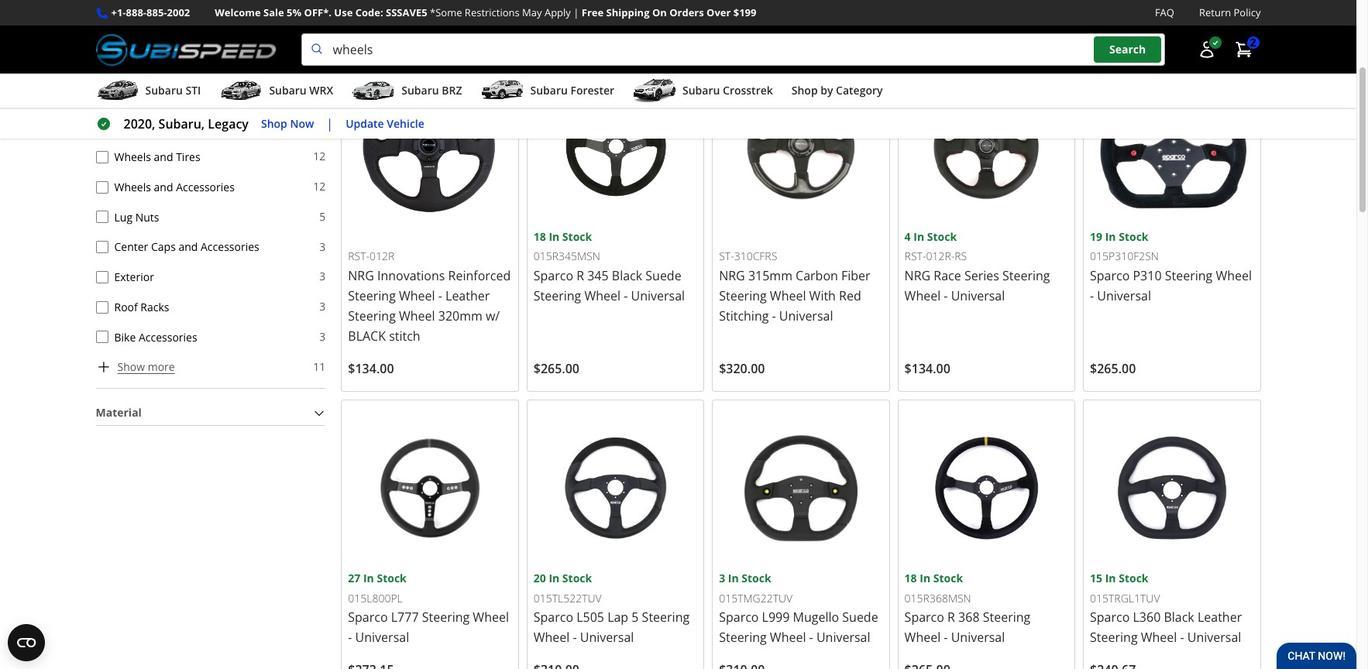 Task type: vqa. For each thing, say whether or not it's contained in the screenshot.


Task type: locate. For each thing, give the bounding box(es) containing it.
- inside 18 in stock 015r368msn sparco r 368 steering wheel - universal
[[944, 630, 948, 647]]

show more button
[[96, 359, 175, 376]]

- inside 4 in stock rst-012r-rs nrg race series steering wheel - universal
[[944, 288, 948, 305]]

0 horizontal spatial rst-
[[348, 249, 370, 264]]

nrg inside 4 in stock rst-012r-rs nrg race series steering wheel - universal
[[905, 267, 931, 284]]

2 horizontal spatial nrg
[[905, 267, 931, 284]]

accessories right caps
[[201, 240, 259, 254]]

st-310cfrs nrg 315mm carbon fiber steering wheel with red stitching - universal
[[719, 249, 871, 325]]

4
[[905, 229, 911, 244]]

l505
[[577, 610, 605, 627]]

nrg down st-
[[719, 267, 745, 284]]

4 subaru from the left
[[531, 83, 568, 98]]

subaru inside 'dropdown button'
[[402, 83, 439, 98]]

in up 015r368msn
[[920, 572, 931, 586]]

0 horizontal spatial $265.00
[[534, 360, 580, 377]]

1 vertical spatial suede
[[843, 610, 879, 627]]

subaru for subaru sti
[[145, 83, 183, 98]]

p310
[[1134, 267, 1162, 284]]

on
[[653, 5, 667, 19]]

stock up 012r-
[[928, 229, 957, 244]]

1 horizontal spatial leather
[[1198, 610, 1243, 627]]

3 nrg from the left
[[905, 267, 931, 284]]

shipping
[[607, 5, 650, 19]]

sparco inside 19 in stock 015p310f2sn sparco p310 steering wheel - universal
[[1091, 267, 1130, 284]]

- inside "st-310cfrs nrg 315mm carbon fiber steering wheel with red stitching - universal"
[[772, 308, 776, 325]]

sparco inside 3 in stock 015tmg22tuv sparco l999 mugello suede steering wheel - universal
[[719, 610, 759, 627]]

stock for nrg race series steering wheel - universal
[[928, 229, 957, 244]]

universal inside "st-310cfrs nrg 315mm carbon fiber steering wheel with red stitching - universal"
[[780, 308, 834, 325]]

0 horizontal spatial r
[[577, 267, 584, 284]]

in right 4
[[914, 229, 925, 244]]

20 in stock 015tl522tuv sparco l505 lap 5 steering wheel - universal
[[534, 572, 690, 647]]

shop by category
[[792, 83, 883, 98]]

0 horizontal spatial 18
[[534, 229, 546, 244]]

leather inside rst-012r nrg innovations reinforced steering wheel - leather steering wheel 320mm w/ black stitch
[[446, 288, 490, 305]]

r for 345
[[577, 267, 584, 284]]

1 horizontal spatial r
[[948, 610, 956, 627]]

r
[[577, 267, 584, 284], [948, 610, 956, 627]]

$134.00 for nrg innovations reinforced steering wheel - leather steering wheel 320mm w/ black stitch
[[348, 360, 394, 377]]

345
[[588, 267, 609, 284]]

series
[[965, 267, 1000, 284]]

in inside 18 in stock 015r368msn sparco r 368 steering wheel - universal
[[920, 572, 931, 586]]

- inside the 18 in stock 015r345msn sparco r 345 black suede steering wheel - universal
[[624, 288, 628, 305]]

- inside rst-012r nrg innovations reinforced steering wheel - leather steering wheel 320mm w/ black stitch
[[438, 288, 442, 305]]

stock up 015tmg22tuv
[[742, 572, 772, 586]]

and
[[193, 90, 213, 104], [154, 150, 173, 164], [154, 180, 173, 194], [179, 240, 198, 254]]

subaru for subaru crosstrek
[[683, 83, 720, 98]]

0 horizontal spatial nrg
[[348, 267, 374, 284]]

2 button
[[1227, 34, 1261, 65]]

- inside 19 in stock 015p310f2sn sparco p310 steering wheel - universal
[[1091, 288, 1095, 305]]

subaru inside dropdown button
[[269, 83, 307, 98]]

Center Caps and Accessories button
[[96, 241, 108, 253]]

1 12 from the top
[[313, 149, 326, 164]]

sparco inside 27 in stock 015l800pl sparco l777 steering wheel - universal
[[348, 610, 388, 627]]

nrg
[[348, 267, 374, 284], [719, 267, 745, 284], [905, 267, 931, 284]]

18 inside 18 in stock 015r368msn sparco r 368 steering wheel - universal
[[905, 572, 917, 586]]

2 $265.00 from the left
[[1091, 360, 1137, 377]]

in right the 15
[[1106, 572, 1117, 586]]

sparco down 015tl522tuv on the bottom
[[534, 610, 574, 627]]

r left 345 on the left
[[577, 267, 584, 284]]

stock up 015trgl1tuv
[[1119, 572, 1149, 586]]

1 vertical spatial black
[[1165, 610, 1195, 627]]

stock
[[563, 229, 592, 244], [928, 229, 957, 244], [1119, 229, 1149, 244], [377, 572, 407, 586], [563, 572, 592, 586], [742, 572, 772, 586], [934, 572, 964, 586], [1119, 572, 1149, 586]]

sparco for sparco r 368 steering wheel - universal
[[905, 610, 945, 627]]

stock inside 4 in stock rst-012r-rs nrg race series steering wheel - universal
[[928, 229, 957, 244]]

1 nrg from the left
[[348, 267, 374, 284]]

and right caps
[[179, 240, 198, 254]]

wheel inside the 18 in stock 015r345msn sparco r 345 black suede steering wheel - universal
[[585, 288, 621, 305]]

Bike Accessories button
[[96, 331, 108, 344]]

roof racks
[[114, 300, 169, 314]]

welcome sale 5% off*. use code: sssave5
[[215, 5, 428, 19]]

racks
[[141, 300, 169, 314]]

nrg down 012r
[[348, 267, 374, 284]]

in inside 27 in stock 015l800pl sparco l777 steering wheel - universal
[[363, 572, 374, 586]]

0 horizontal spatial black
[[612, 267, 643, 284]]

sparco for sparco r 345 black suede steering wheel - universal
[[534, 267, 574, 284]]

1 $134.00 from the left
[[348, 360, 394, 377]]

0 vertical spatial 18
[[534, 229, 546, 244]]

in for sparco l777 steering wheel - universal
[[363, 572, 374, 586]]

in inside 15 in stock 015trgl1tuv sparco l360 black leather steering wheel - universal
[[1106, 572, 1117, 586]]

nrg inside "st-310cfrs nrg 315mm carbon fiber steering wheel with red stitching - universal"
[[719, 267, 745, 284]]

+1-888-885-2002
[[111, 5, 190, 19]]

leather right l360
[[1198, 610, 1243, 627]]

3
[[320, 239, 326, 254], [320, 269, 326, 284], [320, 299, 326, 314], [320, 329, 326, 344], [719, 572, 726, 586]]

accessories down tires
[[176, 180, 235, 194]]

3 for caps
[[320, 239, 326, 254]]

2 $134.00 from the left
[[905, 360, 951, 377]]

1 vertical spatial r
[[948, 610, 956, 627]]

015l800pl
[[348, 591, 403, 606]]

888-
[[126, 5, 147, 19]]

0 horizontal spatial $134.00
[[348, 360, 394, 377]]

shop inside dropdown button
[[792, 83, 818, 98]]

in up 015tmg22tuv
[[728, 572, 739, 586]]

1 horizontal spatial shop
[[792, 83, 818, 98]]

1 vertical spatial shop
[[261, 116, 287, 131]]

| right 24
[[327, 116, 333, 133]]

forester
[[571, 83, 615, 98]]

2 vertical spatial wheels
[[114, 180, 151, 194]]

universal inside 15 in stock 015trgl1tuv sparco l360 black leather steering wheel - universal
[[1188, 630, 1242, 647]]

Roof Racks button
[[96, 301, 108, 314]]

shop left by
[[792, 83, 818, 98]]

|
[[574, 5, 579, 19], [327, 116, 333, 133]]

0 vertical spatial suede
[[646, 267, 682, 284]]

subaru left crosstrek in the top of the page
[[683, 83, 720, 98]]

11
[[313, 359, 326, 374]]

$265.00 for steering
[[534, 360, 580, 377]]

- inside 27 in stock 015l800pl sparco l777 steering wheel - universal
[[348, 630, 352, 647]]

18 inside the 18 in stock 015r345msn sparco r 345 black suede steering wheel - universal
[[534, 229, 546, 244]]

0 horizontal spatial leather
[[446, 288, 490, 305]]

sparco for sparco p310 steering wheel - universal
[[1091, 267, 1130, 284]]

stock inside 3 in stock 015tmg22tuv sparco l999 mugello suede steering wheel - universal
[[742, 572, 772, 586]]

wheel inside 19 in stock 015p310f2sn sparco p310 steering wheel - universal
[[1216, 267, 1253, 284]]

black right 345 on the left
[[612, 267, 643, 284]]

subaru left forester
[[531, 83, 568, 98]]

return policy link
[[1200, 5, 1261, 21]]

Wheels and Accessories button
[[96, 181, 108, 193]]

search
[[1110, 42, 1147, 57]]

0 horizontal spatial shop
[[261, 116, 287, 131]]

2 nrg from the left
[[719, 267, 745, 284]]

sparco down 015l800pl
[[348, 610, 388, 627]]

$320.00
[[719, 360, 765, 377]]

sparco l505 lap 5 steering wheel - universal image
[[534, 407, 698, 571]]

sparco inside 18 in stock 015r368msn sparco r 368 steering wheel - universal
[[905, 610, 945, 627]]

leather up 320mm
[[446, 288, 490, 305]]

wheels right wheels and tires button
[[114, 150, 151, 164]]

0 horizontal spatial suede
[[646, 267, 682, 284]]

sparco down 015trgl1tuv
[[1091, 610, 1130, 627]]

center
[[114, 240, 148, 254]]

2 rst- from the left
[[905, 249, 927, 264]]

leather inside 15 in stock 015trgl1tuv sparco l360 black leather steering wheel - universal
[[1198, 610, 1243, 627]]

sparco down 015tmg22tuv
[[719, 610, 759, 627]]

0 vertical spatial |
[[574, 5, 579, 19]]

in right 20
[[549, 572, 560, 586]]

more
[[148, 359, 175, 374]]

1 horizontal spatial rst-
[[905, 249, 927, 264]]

in inside 19 in stock 015p310f2sn sparco p310 steering wheel - universal
[[1106, 229, 1117, 244]]

in inside the 18 in stock 015r345msn sparco r 345 black suede steering wheel - universal
[[549, 229, 560, 244]]

exterior
[[114, 270, 154, 284]]

faq
[[1156, 5, 1175, 19]]

accessories
[[215, 90, 274, 104], [176, 180, 235, 194], [201, 240, 259, 254], [139, 330, 197, 345]]

subispeed logo image
[[96, 33, 276, 66]]

1 horizontal spatial suede
[[843, 610, 879, 627]]

steering inside 18 in stock 015r368msn sparco r 368 steering wheel - universal
[[983, 610, 1031, 627]]

18 in stock 015r345msn sparco r 345 black suede steering wheel - universal
[[534, 229, 685, 305]]

stock up 015r345msn
[[563, 229, 592, 244]]

universal inside the 18 in stock 015r345msn sparco r 345 black suede steering wheel - universal
[[631, 288, 685, 305]]

subaru for subaru brz
[[402, 83, 439, 98]]

steering wheel and accessories
[[114, 90, 274, 104]]

18 up 015r345msn
[[534, 229, 546, 244]]

category
[[96, 25, 144, 40]]

rst- inside 4 in stock rst-012r-rs nrg race series steering wheel - universal
[[905, 249, 927, 264]]

- inside 3 in stock 015tmg22tuv sparco l999 mugello suede steering wheel - universal
[[810, 630, 814, 647]]

2020, subaru, legacy
[[124, 116, 249, 133]]

320mm
[[438, 308, 483, 325]]

stock up 015l800pl
[[377, 572, 407, 586]]

stock up 015r368msn
[[934, 572, 964, 586]]

in for sparco l999 mugello suede steering wheel - universal
[[728, 572, 739, 586]]

shop left now
[[261, 116, 287, 131]]

stock inside 18 in stock 015r368msn sparco r 368 steering wheel - universal
[[934, 572, 964, 586]]

Exterior button
[[96, 271, 108, 283]]

2 12 from the top
[[313, 179, 326, 194]]

sparco inside 20 in stock 015tl522tuv sparco l505 lap 5 steering wheel - universal
[[534, 610, 574, 627]]

a subaru crosstrek thumbnail image image
[[633, 79, 677, 102]]

nrg inside rst-012r nrg innovations reinforced steering wheel - leather steering wheel 320mm w/ black stitch
[[348, 267, 374, 284]]

show more
[[117, 359, 175, 374]]

1 vertical spatial 12
[[313, 179, 326, 194]]

015r368msn
[[905, 591, 972, 606]]

show
[[117, 359, 145, 374]]

universal
[[612, 30, 661, 45], [631, 288, 685, 305], [952, 288, 1005, 305], [1098, 288, 1152, 305], [780, 308, 834, 325], [355, 630, 409, 647], [580, 630, 634, 647], [817, 630, 871, 647], [952, 630, 1005, 647], [1188, 630, 1242, 647]]

2 subaru from the left
[[269, 83, 307, 98]]

universal inside 3 in stock 015tmg22tuv sparco l999 mugello suede steering wheel - universal
[[817, 630, 871, 647]]

open widget image
[[8, 625, 45, 662]]

1 vertical spatial wheels
[[114, 150, 151, 164]]

in inside 4 in stock rst-012r-rs nrg race series steering wheel - universal
[[914, 229, 925, 244]]

accessories up legacy
[[215, 90, 274, 104]]

stock up "015p310f2sn"
[[1119, 229, 1149, 244]]

steering inside 27 in stock 015l800pl sparco l777 steering wheel - universal
[[422, 610, 470, 627]]

sparco inside the 18 in stock 015r345msn sparco r 345 black suede steering wheel - universal
[[534, 267, 574, 284]]

return policy
[[1200, 5, 1261, 19]]

suede right 345 on the left
[[646, 267, 682, 284]]

sparco r 345 black suede steering wheel - universal image
[[534, 65, 698, 229]]

stock inside the 18 in stock 015r345msn sparco r 345 black suede steering wheel - universal
[[563, 229, 592, 244]]

012r-
[[927, 249, 955, 264]]

1 horizontal spatial nrg
[[719, 267, 745, 284]]

0 vertical spatial r
[[577, 267, 584, 284]]

1 horizontal spatial $134.00
[[905, 360, 951, 377]]

0 vertical spatial shop
[[792, 83, 818, 98]]

steering inside 20 in stock 015tl522tuv sparco l505 lap 5 steering wheel - universal
[[642, 610, 690, 627]]

0 vertical spatial black
[[612, 267, 643, 284]]

18 up 015r368msn
[[905, 572, 917, 586]]

shop for shop now
[[261, 116, 287, 131]]

in
[[549, 229, 560, 244], [914, 229, 925, 244], [1106, 229, 1117, 244], [363, 572, 374, 586], [549, 572, 560, 586], [728, 572, 739, 586], [920, 572, 931, 586], [1106, 572, 1117, 586]]

all
[[596, 30, 609, 45]]

use
[[334, 5, 353, 19]]

stock inside 20 in stock 015tl522tuv sparco l505 lap 5 steering wheel - universal
[[563, 572, 592, 586]]

27 in stock 015l800pl sparco l777 steering wheel - universal
[[348, 572, 509, 647]]

$134.00 for nrg race series steering wheel - universal
[[905, 360, 951, 377]]

category button
[[96, 21, 326, 45]]

0 horizontal spatial |
[[327, 116, 333, 133]]

18
[[534, 229, 546, 244], [905, 572, 917, 586]]

faq link
[[1156, 5, 1175, 21]]

5 inside 20 in stock 015tl522tuv sparco l505 lap 5 steering wheel - universal
[[632, 610, 639, 627]]

material
[[96, 406, 142, 420]]

1 vertical spatial leather
[[1198, 610, 1243, 627]]

stock for sparco p310 steering wheel - universal
[[1119, 229, 1149, 244]]

nrg left race
[[905, 267, 931, 284]]

885-
[[147, 5, 167, 19]]

in inside 3 in stock 015tmg22tuv sparco l999 mugello suede steering wheel - universal
[[728, 572, 739, 586]]

a subaru forester thumbnail image image
[[481, 79, 524, 102]]

and up the 2020, subaru, legacy
[[193, 90, 213, 104]]

1 subaru from the left
[[145, 83, 183, 98]]

wheels up tires
[[159, 120, 196, 134]]

steering inside 4 in stock rst-012r-rs nrg race series steering wheel - universal
[[1003, 267, 1051, 284]]

subaru left sti
[[145, 83, 183, 98]]

stock inside 19 in stock 015p310f2sn sparco p310 steering wheel - universal
[[1119, 229, 1149, 244]]

vehicle
[[387, 116, 425, 131]]

l360
[[1134, 610, 1161, 627]]

0 vertical spatial 5
[[320, 209, 326, 224]]

Steering Wheel and Accessories button
[[96, 91, 108, 103]]

0 vertical spatial leather
[[446, 288, 490, 305]]

stock for sparco l505 lap 5 steering wheel - universal
[[563, 572, 592, 586]]

subaru left 28
[[269, 83, 307, 98]]

subaru left brz
[[402, 83, 439, 98]]

in right 19
[[1106, 229, 1117, 244]]

| left free
[[574, 5, 579, 19]]

28
[[313, 89, 326, 104]]

in right 27
[[363, 572, 374, 586]]

subaru forester button
[[481, 77, 615, 108]]

mugello
[[793, 610, 840, 627]]

r left 368
[[948, 610, 956, 627]]

sparco for sparco l505 lap 5 steering wheel - universal
[[534, 610, 574, 627]]

wheel
[[159, 90, 190, 104], [1216, 267, 1253, 284], [399, 288, 435, 305], [585, 288, 621, 305], [770, 288, 806, 305], [905, 288, 941, 305], [399, 308, 435, 325], [473, 610, 509, 627], [534, 630, 570, 647], [770, 630, 806, 647], [905, 630, 941, 647], [1141, 630, 1178, 647]]

in up 015r345msn
[[549, 229, 560, 244]]

stock inside 27 in stock 015l800pl sparco l777 steering wheel - universal
[[377, 572, 407, 586]]

suede inside 3 in stock 015tmg22tuv sparco l999 mugello suede steering wheel - universal
[[843, 610, 879, 627]]

r inside 18 in stock 015r368msn sparco r 368 steering wheel - universal
[[948, 610, 956, 627]]

1 $265.00 from the left
[[534, 360, 580, 377]]

over
[[707, 5, 731, 19]]

1 vertical spatial 18
[[905, 572, 917, 586]]

wheels and tires
[[114, 150, 200, 164]]

st-
[[719, 249, 735, 264]]

sparco down "015p310f2sn"
[[1091, 267, 1130, 284]]

subaru crosstrek button
[[633, 77, 773, 108]]

sparco down 015r345msn
[[534, 267, 574, 284]]

$199
[[734, 5, 757, 19]]

sparco inside 15 in stock 015trgl1tuv sparco l360 black leather steering wheel - universal
[[1091, 610, 1130, 627]]

1 horizontal spatial 5
[[632, 610, 639, 627]]

1 vertical spatial 5
[[632, 610, 639, 627]]

in for sparco l505 lap 5 steering wheel - universal
[[549, 572, 560, 586]]

update
[[346, 116, 384, 131]]

in inside 20 in stock 015tl522tuv sparco l505 lap 5 steering wheel - universal
[[549, 572, 560, 586]]

shop by category button
[[792, 77, 883, 108]]

1 horizontal spatial 18
[[905, 572, 917, 586]]

1 rst- from the left
[[348, 249, 370, 264]]

315mm
[[749, 267, 793, 284]]

shop
[[792, 83, 818, 98], [261, 116, 287, 131]]

5 subaru from the left
[[683, 83, 720, 98]]

button image
[[1198, 40, 1217, 59]]

suede right mugello
[[843, 610, 879, 627]]

r inside the 18 in stock 015r345msn sparco r 345 black suede steering wheel - universal
[[577, 267, 584, 284]]

18 in stock 015r368msn sparco r 368 steering wheel - universal
[[905, 572, 1031, 647]]

2
[[1251, 35, 1257, 50]]

black right l360
[[1165, 610, 1195, 627]]

wheels up lug nuts
[[114, 180, 151, 194]]

shop for shop by category
[[792, 83, 818, 98]]

stock inside 15 in stock 015trgl1tuv sparco l360 black leather steering wheel - universal
[[1119, 572, 1149, 586]]

subaru forester
[[531, 83, 615, 98]]

carbon
[[796, 267, 839, 284]]

sparco down 015r368msn
[[905, 610, 945, 627]]

0 vertical spatial 12
[[313, 149, 326, 164]]

1 horizontal spatial black
[[1165, 610, 1195, 627]]

15
[[1091, 572, 1103, 586]]

stock for sparco r 345 black suede steering wheel - universal
[[563, 229, 592, 244]]

3 subaru from the left
[[402, 83, 439, 98]]

red
[[839, 288, 862, 305]]

stock up 015tl522tuv on the bottom
[[563, 572, 592, 586]]

1 horizontal spatial $265.00
[[1091, 360, 1137, 377]]

a subaru brz thumbnail image image
[[352, 79, 395, 102]]

leather
[[446, 288, 490, 305], [1198, 610, 1243, 627]]



Task type: describe. For each thing, give the bounding box(es) containing it.
sparco r 368 steering wheel - universal image
[[905, 407, 1069, 571]]

steering inside the 18 in stock 015r345msn sparco r 345 black suede steering wheel - universal
[[534, 288, 582, 305]]

2002
[[167, 5, 190, 19]]

sti
[[186, 83, 201, 98]]

reinforced
[[448, 267, 511, 284]]

rst- inside rst-012r nrg innovations reinforced steering wheel - leather steering wheel 320mm w/ black stitch
[[348, 249, 370, 264]]

1 vertical spatial |
[[327, 116, 333, 133]]

black
[[348, 328, 386, 345]]

*some restrictions may apply | free shipping on orders over $199
[[430, 5, 757, 19]]

steering inside "st-310cfrs nrg 315mm carbon fiber steering wheel with red stitching - universal"
[[719, 288, 767, 305]]

12 for wheels and tires
[[313, 149, 326, 164]]

015tmg22tuv
[[719, 591, 793, 606]]

0 vertical spatial wheels
[[159, 120, 196, 134]]

19 in stock 015p310f2sn sparco p310 steering wheel - universal
[[1091, 229, 1253, 305]]

material button
[[96, 402, 326, 426]]

wheels for wheels and tires
[[114, 150, 151, 164]]

update vehicle
[[346, 116, 425, 131]]

stock for sparco l999 mugello suede steering wheel - universal
[[742, 572, 772, 586]]

nrg 315mm carbon fiber steering wheel with red stitching - universal image
[[719, 65, 883, 229]]

wheel inside 4 in stock rst-012r-rs nrg race series steering wheel - universal
[[905, 288, 941, 305]]

wheels and accessories
[[114, 180, 235, 194]]

now
[[290, 116, 314, 131]]

off*.
[[304, 5, 332, 19]]

12 for wheels and accessories
[[313, 179, 326, 194]]

a subaru sti thumbnail image image
[[96, 79, 139, 102]]

lap
[[608, 610, 629, 627]]

310cfrs
[[735, 249, 778, 264]]

r for 368
[[948, 610, 956, 627]]

suede inside the 18 in stock 015r345msn sparco r 345 black suede steering wheel - universal
[[646, 267, 682, 284]]

+1-888-885-2002 link
[[111, 5, 190, 21]]

wheel inside 15 in stock 015trgl1tuv sparco l360 black leather steering wheel - universal
[[1141, 630, 1178, 647]]

tires
[[176, 150, 200, 164]]

in for sparco r 368 steering wheel - universal
[[920, 572, 931, 586]]

universal inside 27 in stock 015l800pl sparco l777 steering wheel - universal
[[355, 630, 409, 647]]

and left tires
[[154, 150, 173, 164]]

18 for sparco r 368 steering wheel - universal
[[905, 572, 917, 586]]

sparco for sparco l360 black leather steering wheel - universal
[[1091, 610, 1130, 627]]

w/
[[486, 308, 500, 325]]

restrictions
[[465, 5, 520, 19]]

- inside 15 in stock 015trgl1tuv sparco l360 black leather steering wheel - universal
[[1181, 630, 1185, 647]]

*some
[[430, 5, 462, 19]]

1 horizontal spatial |
[[574, 5, 579, 19]]

l777
[[391, 610, 419, 627]]

search button
[[1094, 37, 1162, 63]]

steering inside 3 in stock 015tmg22tuv sparco l999 mugello suede steering wheel - universal
[[719, 630, 767, 647]]

shop now link
[[261, 115, 314, 133]]

subaru brz
[[402, 83, 462, 98]]

subaru wrx button
[[220, 77, 333, 108]]

Wheels and Tires button
[[96, 151, 108, 163]]

wheel inside 3 in stock 015tmg22tuv sparco l999 mugello suede steering wheel - universal
[[770, 630, 806, 647]]

universal inside 20 in stock 015tl522tuv sparco l505 lap 5 steering wheel - universal
[[580, 630, 634, 647]]

black inside 15 in stock 015trgl1tuv sparco l360 black leather steering wheel - universal
[[1165, 610, 1195, 627]]

brz
[[442, 83, 462, 98]]

subaru brz button
[[352, 77, 462, 108]]

3 for accessories
[[320, 329, 326, 344]]

sparco l360 black leather steering wheel - universal image
[[1091, 407, 1254, 571]]

sparco for sparco l999 mugello suede steering wheel - universal
[[719, 610, 759, 627]]

Steering Wheels button
[[96, 121, 108, 133]]

lug nuts
[[114, 210, 159, 224]]

in for nrg race series steering wheel - universal
[[914, 229, 925, 244]]

30
[[313, 59, 326, 74]]

sale
[[264, 5, 284, 19]]

steering inside 15 in stock 015trgl1tuv sparco l360 black leather steering wheel - universal
[[1091, 630, 1138, 647]]

code:
[[356, 5, 383, 19]]

24
[[313, 119, 326, 134]]

sparco for sparco l777 steering wheel - universal
[[348, 610, 388, 627]]

l999
[[762, 610, 790, 627]]

nrg for nrg 315mm carbon fiber steering wheel with red stitching - universal
[[719, 267, 745, 284]]

steering inside 19 in stock 015p310f2sn sparco p310 steering wheel - universal
[[1166, 267, 1213, 284]]

sparco l777 steering wheel - universal image
[[348, 407, 512, 571]]

bike accessories
[[114, 330, 197, 345]]

rst-012r nrg innovations reinforced steering wheel - leather steering wheel 320mm w/ black stitch
[[348, 249, 511, 345]]

crosstrek
[[723, 83, 773, 98]]

universal inside 19 in stock 015p310f2sn sparco p310 steering wheel - universal
[[1098, 288, 1152, 305]]

sparco l999 mugello suede steering wheel - universal image
[[719, 407, 883, 571]]

15 in stock 015trgl1tuv sparco l360 black leather steering wheel - universal
[[1091, 572, 1243, 647]]

368
[[959, 610, 980, 627]]

by
[[821, 83, 834, 98]]

a subaru wrx thumbnail image image
[[220, 79, 263, 102]]

012r
[[370, 249, 395, 264]]

rs
[[955, 249, 967, 264]]

27
[[348, 572, 361, 586]]

3 inside 3 in stock 015tmg22tuv sparco l999 mugello suede steering wheel - universal
[[719, 572, 726, 586]]

wheel inside 27 in stock 015l800pl sparco l777 steering wheel - universal
[[473, 610, 509, 627]]

3 for racks
[[320, 299, 326, 314]]

Lug Nuts button
[[96, 211, 108, 223]]

Interior button
[[96, 61, 108, 73]]

in for sparco p310 steering wheel - universal
[[1106, 229, 1117, 244]]

legacy
[[208, 116, 249, 133]]

policy
[[1234, 5, 1261, 19]]

wheel inside 18 in stock 015r368msn sparco r 368 steering wheel - universal
[[905, 630, 941, 647]]

18 for sparco r 345 black suede steering wheel - universal
[[534, 229, 546, 244]]

and down wheels and tires
[[154, 180, 173, 194]]

include
[[554, 30, 593, 45]]

shop now
[[261, 116, 314, 131]]

race
[[934, 267, 962, 284]]

0 horizontal spatial 5
[[320, 209, 326, 224]]

in for sparco r 345 black suede steering wheel - universal
[[549, 229, 560, 244]]

welcome
[[215, 5, 261, 19]]

wheels for wheels and accessories
[[114, 180, 151, 194]]

free
[[582, 5, 604, 19]]

universal inside 18 in stock 015r368msn sparco r 368 steering wheel - universal
[[952, 630, 1005, 647]]

stock for sparco l360 black leather steering wheel - universal
[[1119, 572, 1149, 586]]

innovations
[[377, 267, 445, 284]]

sparco p310 steering wheel - universal image
[[1091, 65, 1254, 229]]

- inside 20 in stock 015tl522tuv sparco l505 lap 5 steering wheel - universal
[[573, 630, 577, 647]]

nrg race series steering wheel - universal image
[[905, 65, 1069, 229]]

015tl522tuv
[[534, 591, 602, 606]]

4 in stock rst-012r-rs nrg race series steering wheel - universal
[[905, 229, 1051, 305]]

bike
[[114, 330, 136, 345]]

subaru for subaru forester
[[531, 83, 568, 98]]

universal inside 4 in stock rst-012r-rs nrg race series steering wheel - universal
[[952, 288, 1005, 305]]

steering wheels
[[114, 120, 196, 134]]

with
[[810, 288, 836, 305]]

subaru for subaru wrx
[[269, 83, 307, 98]]

products
[[664, 30, 711, 45]]

subaru,
[[159, 116, 205, 133]]

nrg for nrg innovations reinforced steering wheel - leather steering wheel 320mm w/ black stitch
[[348, 267, 374, 284]]

015trgl1tuv
[[1091, 591, 1161, 606]]

nrg innovations reinforced steering wheel - leather steering wheel 320mm w/ black stitch image
[[348, 65, 512, 229]]

3 in stock 015tmg22tuv sparco l999 mugello suede steering wheel - universal
[[719, 572, 879, 647]]

wrx
[[310, 83, 333, 98]]

wheel inside "st-310cfrs nrg 315mm carbon fiber steering wheel with red stitching - universal"
[[770, 288, 806, 305]]

orders
[[670, 5, 704, 19]]

include all universal products
[[554, 30, 711, 45]]

black inside the 18 in stock 015r345msn sparco r 345 black suede steering wheel - universal
[[612, 267, 643, 284]]

$265.00 for universal
[[1091, 360, 1137, 377]]

roof
[[114, 300, 138, 314]]

category
[[836, 83, 883, 98]]

update vehicle button
[[346, 115, 425, 133]]

5%
[[287, 5, 302, 19]]

subaru wrx
[[269, 83, 333, 98]]

stock for sparco l777 steering wheel - universal
[[377, 572, 407, 586]]

in for sparco l360 black leather steering wheel - universal
[[1106, 572, 1117, 586]]

stock for sparco r 368 steering wheel - universal
[[934, 572, 964, 586]]

search input field
[[301, 33, 1165, 66]]

lug
[[114, 210, 133, 224]]

accessories up more
[[139, 330, 197, 345]]

wheel inside 20 in stock 015tl522tuv sparco l505 lap 5 steering wheel - universal
[[534, 630, 570, 647]]



